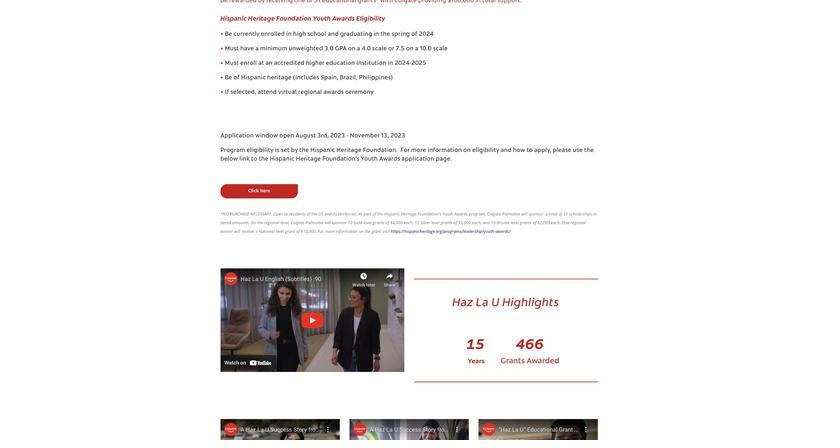 Task type: describe. For each thing, give the bounding box(es) containing it.
(includes
[[293, 75, 320, 81]]

one
[[562, 220, 570, 226]]

spring
[[392, 32, 410, 38]]

of right the part on the left top of the page
[[373, 211, 376, 217]]

august
[[296, 133, 316, 139]]

466
[[516, 333, 544, 353]]

residents
[[289, 211, 306, 217]]

receive
[[242, 229, 254, 234]]

selected,
[[231, 90, 256, 96]]

1 horizontal spatial palmolive
[[503, 211, 520, 217]]

2 horizontal spatial regional
[[571, 220, 586, 226]]

below
[[221, 157, 238, 162]]

more inside *no purchase necessary. open to residents of the us and its territories. as part of the hispanic heritage foundation's youth awards program, colgate-palmolive will sponsor  a total of 31 scholarships in tiered amounts. on the regional level, colgate-palmolive will sponsor 10 gold level grants of $4,000 each, 10 silver level grants of $3,000 each, and 10 bronze level grants of $2,000 each. one regional winner will receive a national level grant of $10,000. for more information on the grant visit
[[325, 229, 335, 234]]

the right by
[[300, 148, 309, 154]]

4.0
[[362, 46, 371, 52]]

heritage down by
[[296, 157, 321, 162]]

or
[[389, 46, 394, 52]]

be for of
[[225, 75, 232, 81]]

purchase
[[230, 211, 249, 217]]

each.
[[551, 220, 561, 226]]

highlights
[[503, 293, 560, 310]]

awards inside *no purchase necessary. open to residents of the us and its territories. as part of the hispanic heritage foundation's youth awards program, colgate-palmolive will sponsor  a total of 31 scholarships in tiered amounts. on the regional level, colgate-palmolive will sponsor 10 gold level grants of $4,000 each, 10 silver level grants of $3,000 each, and 10 bronze level grants of $2,000 each. one regional winner will receive a national level grant of $10,000. for more information on the grant visit
[[454, 211, 468, 217]]

philippines)
[[359, 75, 393, 81]]

a right have
[[256, 46, 259, 52]]

as
[[359, 211, 363, 217]]

15
[[467, 333, 485, 353]]

heritage inside *no purchase necessary. open to residents of the us and its territories. as part of the hispanic heritage foundation's youth awards program, colgate-palmolive will sponsor  a total of 31 scholarships in tiered amounts. on the regional level, colgate-palmolive will sponsor 10 gold level grants of $4,000 each, 10 silver level grants of $3,000 each, and 10 bronze level grants of $2,000 each. one regional winner will receive a national level grant of $10,000. for more information on the grant visit
[[401, 211, 417, 217]]

graduating
[[340, 32, 372, 38]]

2024
[[419, 32, 434, 38]]

1 vertical spatial will
[[325, 220, 331, 226]]

on
[[251, 220, 256, 226]]

total
[[549, 211, 558, 217]]

3 grants from the left
[[520, 220, 532, 226]]

u
[[492, 293, 500, 310]]

$10,000.
[[301, 229, 317, 234]]

heritage up enrolled
[[248, 14, 275, 22]]

2 horizontal spatial will
[[522, 211, 528, 217]]

foundation's inside program eligibility is set by the hispanic heritage foundation.  for more information on eligibility and how to apply, please use the below link to the hispanic heritage foundation's youth awards application page.
[[323, 157, 360, 162]]

amounts.
[[232, 220, 250, 226]]

ceremony
[[346, 90, 374, 96]]

how
[[513, 148, 526, 154]]

• must enroll at an accredited higher education institution in 2024-2025
[[221, 61, 427, 67]]

link
[[240, 157, 250, 162]]

if
[[225, 90, 229, 96]]

2025
[[412, 61, 427, 67]]

enrolled
[[261, 32, 285, 38]]

by
[[291, 148, 298, 154]]

foundation
[[276, 14, 312, 22]]

its
[[333, 211, 337, 217]]

program,
[[469, 211, 486, 217]]

1 vertical spatial colgate-
[[291, 220, 306, 226]]

0 horizontal spatial awards
[[332, 14, 355, 22]]

2024-
[[395, 61, 412, 67]]

7.5
[[396, 46, 405, 52]]

application
[[402, 157, 435, 162]]

click here link
[[221, 184, 298, 199]]

haz la u highlights
[[453, 293, 560, 310]]

application window open august 3rd, 2023 - november 13, 2023
[[221, 133, 406, 139]]

must for enroll
[[225, 61, 239, 67]]

click
[[248, 189, 259, 194]]

information inside *no purchase necessary. open to residents of the us and its territories. as part of the hispanic heritage foundation's youth awards program, colgate-palmolive will sponsor  a total of 31 scholarships in tiered amounts. on the regional level, colgate-palmolive will sponsor 10 gold level grants of $4,000 each, 10 silver level grants of $3,000 each, and 10 bronze level grants of $2,000 each. one regional winner will receive a national level grant of $10,000. for more information on the grant visit
[[336, 229, 358, 234]]

hispanic down set
[[270, 157, 295, 162]]

and inside program eligibility is set by the hispanic heritage foundation.  for more information on eligibility and how to apply, please use the below link to the hispanic heritage foundation's youth awards application page.
[[501, 148, 512, 154]]

0 horizontal spatial regional
[[264, 220, 279, 226]]

use
[[573, 148, 583, 154]]

*no
[[221, 211, 229, 217]]

click here
[[248, 189, 270, 194]]

us
[[319, 211, 324, 217]]

0 horizontal spatial palmolive
[[306, 220, 324, 226]]

on inside program eligibility is set by the hispanic heritage foundation.  for more information on eligibility and how to apply, please use the below link to the hispanic heritage foundation's youth awards application page.
[[464, 148, 471, 154]]

bronze
[[497, 220, 510, 226]]

a right receive
[[255, 229, 258, 234]]

0 horizontal spatial to
[[251, 157, 258, 162]]

1 eligibility from the left
[[247, 148, 274, 154]]

part
[[364, 211, 372, 217]]

1 each, from the left
[[404, 220, 414, 226]]

institution
[[357, 61, 387, 67]]

of up "selected,"
[[234, 75, 240, 81]]

-
[[347, 133, 349, 139]]

must for have
[[225, 46, 239, 52]]

in left 2024-
[[388, 61, 393, 67]]

brazil,
[[340, 75, 358, 81]]

the right use
[[585, 148, 594, 154]]

• for • if selected, attend virtual regional awards ceremony
[[221, 90, 224, 96]]

at
[[259, 61, 264, 67]]

https://hispanicheritage.org/programs/leadership/youth-awards/ link
[[391, 229, 511, 234]]

of left $3,000
[[454, 220, 457, 226]]

gpa
[[335, 46, 347, 52]]

the right the part on the left top of the page
[[377, 211, 383, 217]]

• for • be currently enrolled in high school and graduating in the spring of 2024
[[221, 32, 224, 38]]

31
[[564, 211, 568, 217]]

• for • must enroll at an accredited higher education institution in 2024-2025
[[221, 61, 224, 67]]

virtual
[[278, 90, 297, 96]]

a left total
[[546, 211, 548, 217]]

• must have a minimum unweighted 3.0 gpa on a 4.0 scale or 7.5 on a 10.0 scale
[[221, 46, 448, 52]]

have
[[240, 46, 254, 52]]

• for • must have a minimum unweighted 3.0 gpa on a 4.0 scale or 7.5 on a 10.0 scale
[[221, 46, 224, 52]]

open
[[273, 211, 283, 217]]

3.0
[[325, 46, 334, 52]]

level right bronze
[[511, 220, 519, 226]]

2 vertical spatial will
[[234, 229, 240, 234]]

accredited
[[274, 61, 305, 67]]

awards/
[[496, 229, 511, 234]]

13,
[[381, 133, 389, 139]]

1 10 from the left
[[348, 220, 353, 226]]

of up visit
[[386, 220, 389, 226]]

is
[[275, 148, 280, 154]]

youth inside program eligibility is set by the hispanic heritage foundation.  for more information on eligibility and how to apply, please use the below link to the hispanic heritage foundation's youth awards application page.
[[361, 157, 378, 162]]

more inside program eligibility is set by the hispanic heritage foundation.  for more information on eligibility and how to apply, please use the below link to the hispanic heritage foundation's youth awards application page.
[[411, 148, 426, 154]]

minimum
[[260, 46, 288, 52]]

here
[[260, 189, 270, 194]]

open
[[280, 133, 294, 139]]

• be currently enrolled in high school and graduating in the spring of 2024
[[221, 32, 434, 38]]

foundation's inside *no purchase necessary. open to residents of the us and its territories. as part of the hispanic heritage foundation's youth awards program, colgate-palmolive will sponsor  a total of 31 scholarships in tiered amounts. on the regional level, colgate-palmolive will sponsor 10 gold level grants of $4,000 each, 10 silver level grants of $3,000 each, and 10 bronze level grants of $2,000 each. one regional winner will receive a national level grant of $10,000. for more information on the grant visit
[[418, 211, 442, 217]]

$4,000
[[390, 220, 403, 226]]

the right link
[[259, 157, 269, 162]]

of left $10,000.
[[296, 229, 300, 234]]



Task type: vqa. For each thing, say whether or not it's contained in the screenshot.
bottommost habits
no



Task type: locate. For each thing, give the bounding box(es) containing it.
silver
[[421, 220, 431, 226]]

1 horizontal spatial scale
[[433, 46, 448, 52]]

awarded
[[527, 358, 560, 365]]

level down the part on the left top of the page
[[364, 220, 372, 226]]

attend
[[258, 90, 277, 96]]

apply,
[[535, 148, 552, 154]]

foundation's down -
[[323, 157, 360, 162]]

each, right $4,000
[[404, 220, 414, 226]]

an
[[266, 61, 273, 67]]

of left $2,000
[[533, 220, 537, 226]]

• for • be of hispanic heritage (includes spain, brazil, philippines)
[[221, 75, 224, 81]]

and
[[328, 32, 339, 38], [501, 148, 512, 154], [325, 211, 332, 217], [483, 220, 490, 226]]

1 scale from the left
[[373, 46, 387, 52]]

hispanic down enroll
[[241, 75, 266, 81]]

10
[[348, 220, 353, 226], [415, 220, 420, 226], [491, 220, 496, 226]]

5 • from the top
[[221, 90, 224, 96]]

1 horizontal spatial each,
[[472, 220, 482, 226]]

page.
[[436, 157, 452, 162]]

awards up graduating
[[332, 14, 355, 22]]

2 scale from the left
[[433, 46, 448, 52]]

information inside program eligibility is set by the hispanic heritage foundation.  for more information on eligibility and how to apply, please use the below link to the hispanic heritage foundation's youth awards application page.
[[428, 148, 462, 154]]

national
[[259, 229, 275, 234]]

1 • from the top
[[221, 32, 224, 38]]

1 horizontal spatial for
[[401, 148, 410, 154]]

0 vertical spatial information
[[428, 148, 462, 154]]

grants left $2,000
[[520, 220, 532, 226]]

hispanic inside *no purchase necessary. open to residents of the us and its territories. as part of the hispanic heritage foundation's youth awards program, colgate-palmolive will sponsor  a total of 31 scholarships in tiered amounts. on the regional level, colgate-palmolive will sponsor 10 gold level grants of $4,000 each, 10 silver level grants of $3,000 each, and 10 bronze level grants of $2,000 each. one regional winner will receive a national level grant of $10,000. for more information on the grant visit
[[384, 211, 400, 217]]

2 • from the top
[[221, 46, 224, 52]]

in inside *no purchase necessary. open to residents of the us and its territories. as part of the hispanic heritage foundation's youth awards program, colgate-palmolive will sponsor  a total of 31 scholarships in tiered amounts. on the regional level, colgate-palmolive will sponsor 10 gold level grants of $4,000 each, 10 silver level grants of $3,000 each, and 10 bronze level grants of $2,000 each. one regional winner will receive a national level grant of $10,000. for more information on the grant visit
[[594, 211, 597, 217]]

1 horizontal spatial grants
[[441, 220, 453, 226]]

grant left visit
[[372, 229, 382, 234]]

0 horizontal spatial for
[[318, 229, 324, 234]]

grants
[[501, 358, 525, 365]]

0 vertical spatial be
[[225, 32, 232, 38]]

each, down program,
[[472, 220, 482, 226]]

information up page.
[[428, 148, 462, 154]]

to right link
[[251, 157, 258, 162]]

2 10 from the left
[[415, 220, 420, 226]]

colgate- up bronze
[[487, 211, 503, 217]]

0 vertical spatial will
[[522, 211, 528, 217]]

awards inside program eligibility is set by the hispanic heritage foundation.  for more information on eligibility and how to apply, please use the below link to the hispanic heritage foundation's youth awards application page.
[[380, 157, 400, 162]]

1 horizontal spatial information
[[428, 148, 462, 154]]

0 vertical spatial colgate-
[[487, 211, 503, 217]]

colgate- down residents on the top
[[291, 220, 306, 226]]

1 vertical spatial palmolive
[[306, 220, 324, 226]]

2 eligibility from the left
[[473, 148, 500, 154]]

2 each, from the left
[[472, 220, 482, 226]]

• be of hispanic heritage (includes spain, brazil, philippines)
[[221, 75, 393, 81]]

the left the us
[[312, 211, 318, 217]]

be for currently
[[225, 32, 232, 38]]

youth inside *no purchase necessary. open to residents of the us and its territories. as part of the hispanic heritage foundation's youth awards program, colgate-palmolive will sponsor  a total of 31 scholarships in tiered amounts. on the regional level, colgate-palmolive will sponsor 10 gold level grants of $4,000 each, 10 silver level grants of $3,000 each, and 10 bronze level grants of $2,000 each. one regional winner will receive a national level grant of $10,000. for more information on the grant visit
[[443, 211, 453, 217]]

youth up school
[[313, 14, 331, 22]]

1 horizontal spatial to
[[284, 211, 288, 217]]

the left 'spring'
[[381, 32, 390, 38]]

2 grant from the left
[[372, 229, 382, 234]]

high
[[293, 32, 306, 38]]

palmolive
[[503, 211, 520, 217], [306, 220, 324, 226]]

a left 10.0
[[415, 46, 419, 52]]

2023 left -
[[330, 133, 345, 139]]

1 horizontal spatial more
[[411, 148, 426, 154]]

$2,000
[[538, 220, 550, 226]]

school
[[308, 32, 327, 38]]

0 vertical spatial must
[[225, 46, 239, 52]]

3 10 from the left
[[491, 220, 496, 226]]

1 horizontal spatial colgate-
[[487, 211, 503, 217]]

will down amounts.
[[234, 229, 240, 234]]

1 must from the top
[[225, 46, 239, 52]]

0 vertical spatial foundation's
[[323, 157, 360, 162]]

10.0
[[420, 46, 432, 52]]

on inside *no purchase necessary. open to residents of the us and its territories. as part of the hispanic heritage foundation's youth awards program, colgate-palmolive will sponsor  a total of 31 scholarships in tiered amounts. on the regional level, colgate-palmolive will sponsor 10 gold level grants of $4,000 each, 10 silver level grants of $3,000 each, and 10 bronze level grants of $2,000 each. one regional winner will receive a national level grant of $10,000. for more information on the grant visit
[[359, 229, 364, 234]]

must
[[225, 46, 239, 52], [225, 61, 239, 67]]

1 horizontal spatial foundation's
[[418, 211, 442, 217]]

program
[[221, 148, 245, 154]]

palmolive up $10,000.
[[306, 220, 324, 226]]

grant down level,
[[285, 229, 295, 234]]

window
[[255, 133, 278, 139]]

eligibility
[[356, 14, 386, 22]]

2 horizontal spatial 10
[[491, 220, 496, 226]]

heritage down -
[[337, 148, 362, 154]]

the right on
[[257, 220, 263, 226]]

2 horizontal spatial awards
[[454, 211, 468, 217]]

grants awarded
[[501, 358, 560, 365]]

and down program,
[[483, 220, 490, 226]]

10 left silver
[[415, 220, 420, 226]]

2 must from the top
[[225, 61, 239, 67]]

0 vertical spatial palmolive
[[503, 211, 520, 217]]

1 horizontal spatial 2023
[[391, 133, 406, 139]]

in right scholarships
[[594, 211, 597, 217]]

information down sponsor
[[336, 229, 358, 234]]

visit
[[383, 229, 390, 234]]

on
[[348, 46, 356, 52], [406, 46, 414, 52], [464, 148, 471, 154], [359, 229, 364, 234]]

grants
[[373, 220, 385, 226], [441, 220, 453, 226], [520, 220, 532, 226]]

1 vertical spatial awards
[[380, 157, 400, 162]]

awards
[[332, 14, 355, 22], [380, 157, 400, 162], [454, 211, 468, 217]]

and left how on the right of page
[[501, 148, 512, 154]]

1 grants from the left
[[373, 220, 385, 226]]

foundation's up silver
[[418, 211, 442, 217]]

0 horizontal spatial 10
[[348, 220, 353, 226]]

enroll
[[240, 61, 257, 67]]

scholarships
[[569, 211, 592, 217]]

1 vertical spatial foundation's
[[418, 211, 442, 217]]

1 horizontal spatial regional
[[298, 90, 322, 96]]

1 horizontal spatial eligibility
[[473, 148, 500, 154]]

0 horizontal spatial 2023
[[330, 133, 345, 139]]

la
[[476, 293, 489, 310]]

0 vertical spatial to
[[527, 148, 533, 154]]

2 horizontal spatial youth
[[443, 211, 453, 217]]

for inside *no purchase necessary. open to residents of the us and its territories. as part of the hispanic heritage foundation's youth awards program, colgate-palmolive will sponsor  a total of 31 scholarships in tiered amounts. on the regional level, colgate-palmolive will sponsor 10 gold level grants of $4,000 each, 10 silver level grants of $3,000 each, and 10 bronze level grants of $2,000 each. one regional winner will receive a national level grant of $10,000. for more information on the grant visit
[[318, 229, 324, 234]]

in
[[287, 32, 292, 38], [374, 32, 379, 38], [388, 61, 393, 67], [594, 211, 597, 217]]

currently
[[234, 32, 260, 38]]

youth down november
[[361, 157, 378, 162]]

2 horizontal spatial grants
[[520, 220, 532, 226]]

hispanic up $4,000
[[384, 211, 400, 217]]

will left sponsor
[[325, 220, 331, 226]]

3rd,
[[318, 133, 329, 139]]

each,
[[404, 220, 414, 226], [472, 220, 482, 226]]

0 horizontal spatial will
[[234, 229, 240, 234]]

will left total
[[522, 211, 528, 217]]

heritage
[[267, 75, 292, 81]]

foundation's
[[323, 157, 360, 162], [418, 211, 442, 217]]

0 horizontal spatial eligibility
[[247, 148, 274, 154]]

the down the part on the left top of the page
[[365, 229, 371, 234]]

must left have
[[225, 46, 239, 52]]

https://hispanicheritage.org/programs/leadership/youth-
[[391, 229, 496, 234]]

in left high
[[287, 32, 292, 38]]

grants up https://hispanicheritage.org/programs/leadership/youth-
[[441, 220, 453, 226]]

please
[[553, 148, 572, 154]]

november
[[350, 133, 380, 139]]

to right open
[[284, 211, 288, 217]]

be left currently
[[225, 32, 232, 38]]

awards down 13,
[[380, 157, 400, 162]]

regional down scholarships
[[571, 220, 586, 226]]

of left 2024
[[412, 32, 418, 38]]

2 horizontal spatial to
[[527, 148, 533, 154]]

more up application
[[411, 148, 426, 154]]

gold
[[354, 220, 362, 226]]

2 grants from the left
[[441, 220, 453, 226]]

$3,000
[[458, 220, 471, 226]]

1 vertical spatial be
[[225, 75, 232, 81]]

3 • from the top
[[221, 61, 224, 67]]

0 horizontal spatial each,
[[404, 220, 414, 226]]

haz
[[453, 293, 473, 310]]

a
[[256, 46, 259, 52], [357, 46, 361, 52], [415, 46, 419, 52], [546, 211, 548, 217], [255, 229, 258, 234]]

2 vertical spatial awards
[[454, 211, 468, 217]]

0 horizontal spatial foundation's
[[323, 157, 360, 162]]

1 vertical spatial information
[[336, 229, 358, 234]]

0 vertical spatial youth
[[313, 14, 331, 22]]

years
[[468, 359, 485, 365]]

for
[[401, 148, 410, 154], [318, 229, 324, 234]]

awards up $3,000
[[454, 211, 468, 217]]

1 vertical spatial must
[[225, 61, 239, 67]]

youth
[[313, 14, 331, 22], [361, 157, 378, 162], [443, 211, 453, 217]]

1 horizontal spatial will
[[325, 220, 331, 226]]

2 vertical spatial to
[[284, 211, 288, 217]]

more
[[411, 148, 426, 154], [325, 229, 335, 234]]

regional down • be of hispanic heritage (includes spain, brazil, philippines)
[[298, 90, 322, 96]]

to right how on the right of page
[[527, 148, 533, 154]]

0 horizontal spatial grant
[[285, 229, 295, 234]]

in down eligibility
[[374, 32, 379, 38]]

application
[[221, 133, 254, 139]]

scale right 10.0
[[433, 46, 448, 52]]

1 be from the top
[[225, 32, 232, 38]]

grants up visit
[[373, 220, 385, 226]]

1 vertical spatial for
[[318, 229, 324, 234]]

hispanic up currently
[[221, 14, 247, 22]]

1 vertical spatial youth
[[361, 157, 378, 162]]

1 horizontal spatial awards
[[380, 157, 400, 162]]

necessary.
[[250, 211, 272, 217]]

education
[[326, 61, 355, 67]]

for right $10,000.
[[318, 229, 324, 234]]

level down level,
[[276, 229, 284, 234]]

unweighted
[[289, 46, 323, 52]]

for inside program eligibility is set by the hispanic heritage foundation.  for more information on eligibility and how to apply, please use the below link to the hispanic heritage foundation's youth awards application page.
[[401, 148, 410, 154]]

2 vertical spatial youth
[[443, 211, 453, 217]]

1 grant from the left
[[285, 229, 295, 234]]

0 horizontal spatial more
[[325, 229, 335, 234]]

0 horizontal spatial youth
[[313, 14, 331, 22]]

youth up https://hispanicheritage.org/programs/leadership/youth-awards/ at the bottom
[[443, 211, 453, 217]]

tiered
[[221, 220, 231, 226]]

2023 right 13,
[[391, 133, 406, 139]]

more down sponsor
[[325, 229, 335, 234]]

4 • from the top
[[221, 75, 224, 81]]

level,
[[280, 220, 290, 226]]

palmolive up bronze
[[503, 211, 520, 217]]

of left '31'
[[559, 211, 563, 217]]

be up if
[[225, 75, 232, 81]]

and up • must have a minimum unweighted 3.0 gpa on a 4.0 scale or 7.5 on a 10.0 scale
[[328, 32, 339, 38]]

0 vertical spatial awards
[[332, 14, 355, 22]]

0 horizontal spatial scale
[[373, 46, 387, 52]]

scale left 'or'
[[373, 46, 387, 52]]

hispanic
[[221, 14, 247, 22], [241, 75, 266, 81], [311, 148, 335, 154], [270, 157, 295, 162], [384, 211, 400, 217]]

of right residents on the top
[[307, 211, 311, 217]]

hispanic down 3rd,
[[311, 148, 335, 154]]

0 horizontal spatial colgate-
[[291, 220, 306, 226]]

0 horizontal spatial information
[[336, 229, 358, 234]]

1 vertical spatial more
[[325, 229, 335, 234]]

program eligibility is set by the hispanic heritage foundation.  for more information on eligibility and how to apply, please use the below link to the hispanic heritage foundation's youth awards application page.
[[221, 148, 594, 162]]

0 vertical spatial more
[[411, 148, 426, 154]]

a left 4.0
[[357, 46, 361, 52]]

0 vertical spatial for
[[401, 148, 410, 154]]

https://hispanicheritage.org/programs/leadership/youth-awards/
[[391, 229, 511, 234]]

0 horizontal spatial grants
[[373, 220, 385, 226]]

1 2023 from the left
[[330, 133, 345, 139]]

territories.
[[338, 211, 357, 217]]

to inside *no purchase necessary. open to residents of the us and its territories. as part of the hispanic heritage foundation's youth awards program, colgate-palmolive will sponsor  a total of 31 scholarships in tiered amounts. on the regional level, colgate-palmolive will sponsor 10 gold level grants of $4,000 each, 10 silver level grants of $3,000 each, and 10 bronze level grants of $2,000 each. one regional winner will receive a national level grant of $10,000. for more information on the grant visit
[[284, 211, 288, 217]]

for up application
[[401, 148, 410, 154]]

scale
[[373, 46, 387, 52], [433, 46, 448, 52]]

sponsor
[[332, 220, 347, 226]]

10 left bronze
[[491, 220, 496, 226]]

spain,
[[321, 75, 339, 81]]

•
[[221, 32, 224, 38], [221, 46, 224, 52], [221, 61, 224, 67], [221, 75, 224, 81], [221, 90, 224, 96]]

2 be from the top
[[225, 75, 232, 81]]

grant
[[285, 229, 295, 234], [372, 229, 382, 234]]

regional up national
[[264, 220, 279, 226]]

10 left gold
[[348, 220, 353, 226]]

1 vertical spatial to
[[251, 157, 258, 162]]

2 2023 from the left
[[391, 133, 406, 139]]

must left enroll
[[225, 61, 239, 67]]

heritage up $4,000
[[401, 211, 417, 217]]

• if selected, attend virtual regional awards ceremony
[[221, 90, 376, 96]]

1 horizontal spatial grant
[[372, 229, 382, 234]]

be
[[225, 32, 232, 38], [225, 75, 232, 81]]

and left the its
[[325, 211, 332, 217]]

1 horizontal spatial youth
[[361, 157, 378, 162]]

level right silver
[[432, 220, 440, 226]]

1 horizontal spatial 10
[[415, 220, 420, 226]]



